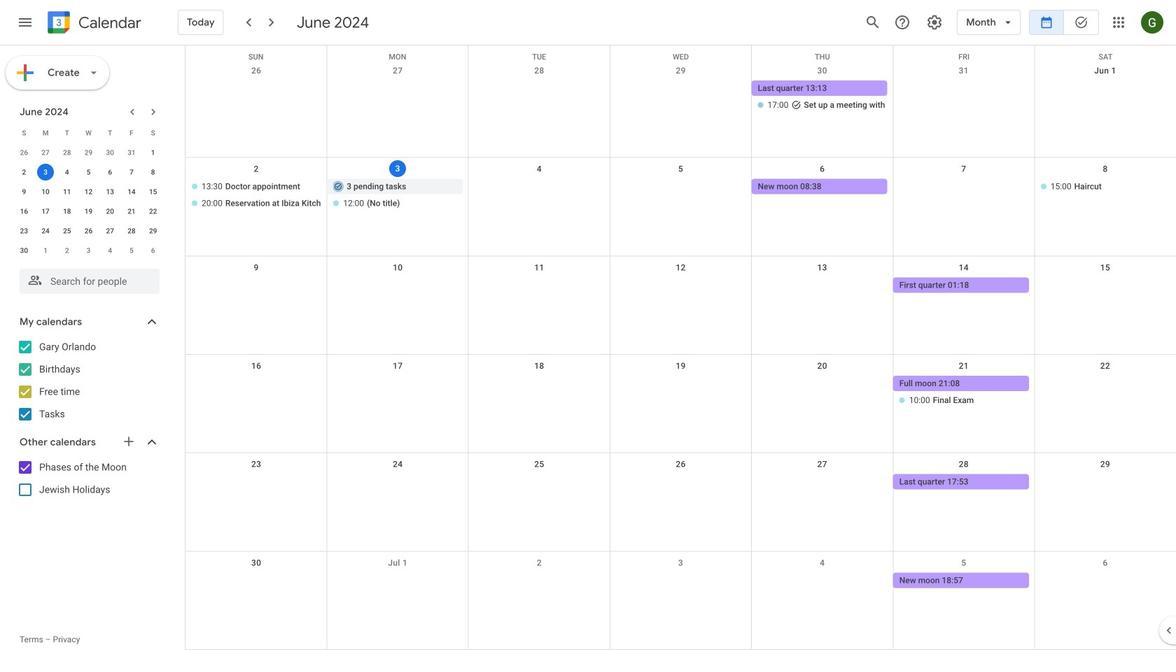 Task type: locate. For each thing, give the bounding box(es) containing it.
None search field
[[0, 263, 174, 294]]

10 element
[[37, 184, 54, 200]]

other calendars list
[[3, 457, 174, 502]]

17 element
[[37, 203, 54, 220]]

2 element
[[16, 164, 32, 181]]

my calendars list
[[3, 336, 174, 426]]

july 3 element
[[80, 242, 97, 259]]

may 30 element
[[102, 144, 119, 161]]

7 element
[[123, 164, 140, 181]]

21 element
[[123, 203, 140, 220]]

july 5 element
[[123, 242, 140, 259]]

heading
[[76, 14, 141, 31]]

july 6 element
[[145, 242, 162, 259]]

heading inside calendar element
[[76, 14, 141, 31]]

may 26 element
[[16, 144, 32, 161]]

calendar element
[[45, 8, 141, 39]]

row group
[[13, 143, 164, 261]]

grid
[[185, 46, 1177, 651]]

cell
[[186, 81, 327, 114], [327, 81, 469, 114], [469, 81, 610, 114], [610, 81, 752, 114], [752, 81, 894, 114], [894, 81, 1035, 114], [1035, 81, 1177, 114], [35, 163, 56, 182], [186, 179, 327, 213], [327, 179, 469, 213], [469, 179, 610, 213], [610, 179, 752, 213], [894, 179, 1035, 213], [186, 278, 327, 294], [327, 278, 469, 294], [469, 278, 610, 294], [752, 278, 894, 294], [1035, 278, 1177, 294], [186, 376, 327, 410], [327, 376, 469, 410], [469, 376, 610, 410], [752, 376, 894, 410], [894, 376, 1035, 410], [1035, 376, 1177, 410], [186, 475, 327, 492], [327, 475, 469, 492], [469, 475, 610, 492], [752, 475, 894, 492], [1035, 475, 1177, 492], [186, 573, 327, 590], [327, 573, 469, 590], [469, 573, 610, 590], [752, 573, 894, 590], [1035, 573, 1177, 590]]

13 element
[[102, 184, 119, 200]]

Search for people text field
[[28, 269, 151, 294]]

row
[[186, 46, 1177, 61], [186, 60, 1177, 158], [13, 123, 164, 143], [13, 143, 164, 163], [186, 158, 1177, 257], [13, 163, 164, 182], [13, 182, 164, 202], [13, 202, 164, 221], [13, 221, 164, 241], [13, 241, 164, 261], [186, 257, 1177, 355], [186, 355, 1177, 454], [186, 454, 1177, 552], [186, 552, 1177, 651]]

30 element
[[16, 242, 32, 259]]

1 element
[[145, 144, 162, 161]]

may 29 element
[[80, 144, 97, 161]]

24 element
[[37, 223, 54, 240]]

20 element
[[102, 203, 119, 220]]

22 element
[[145, 203, 162, 220]]

6 element
[[102, 164, 119, 181]]

cell inside june 2024 grid
[[35, 163, 56, 182]]



Task type: vqa. For each thing, say whether or not it's contained in the screenshot.
the middle of
no



Task type: describe. For each thing, give the bounding box(es) containing it.
16 element
[[16, 203, 32, 220]]

11 element
[[59, 184, 75, 200]]

8 element
[[145, 164, 162, 181]]

5 element
[[80, 164, 97, 181]]

july 4 element
[[102, 242, 119, 259]]

may 28 element
[[59, 144, 75, 161]]

18 element
[[59, 203, 75, 220]]

june 2024 grid
[[13, 123, 164, 261]]

15 element
[[145, 184, 162, 200]]

july 2 element
[[59, 242, 75, 259]]

19 element
[[80, 203, 97, 220]]

4 element
[[59, 164, 75, 181]]

12 element
[[80, 184, 97, 200]]

25 element
[[59, 223, 75, 240]]

26 element
[[80, 223, 97, 240]]

may 31 element
[[123, 144, 140, 161]]

9 element
[[16, 184, 32, 200]]

27 element
[[102, 223, 119, 240]]

23 element
[[16, 223, 32, 240]]

add other calendars image
[[122, 435, 136, 449]]

3, today element
[[37, 164, 54, 181]]

main drawer image
[[17, 14, 34, 31]]

july 1 element
[[37, 242, 54, 259]]

28 element
[[123, 223, 140, 240]]

14 element
[[123, 184, 140, 200]]

may 27 element
[[37, 144, 54, 161]]

settings menu image
[[927, 14, 944, 31]]

29 element
[[145, 223, 162, 240]]



